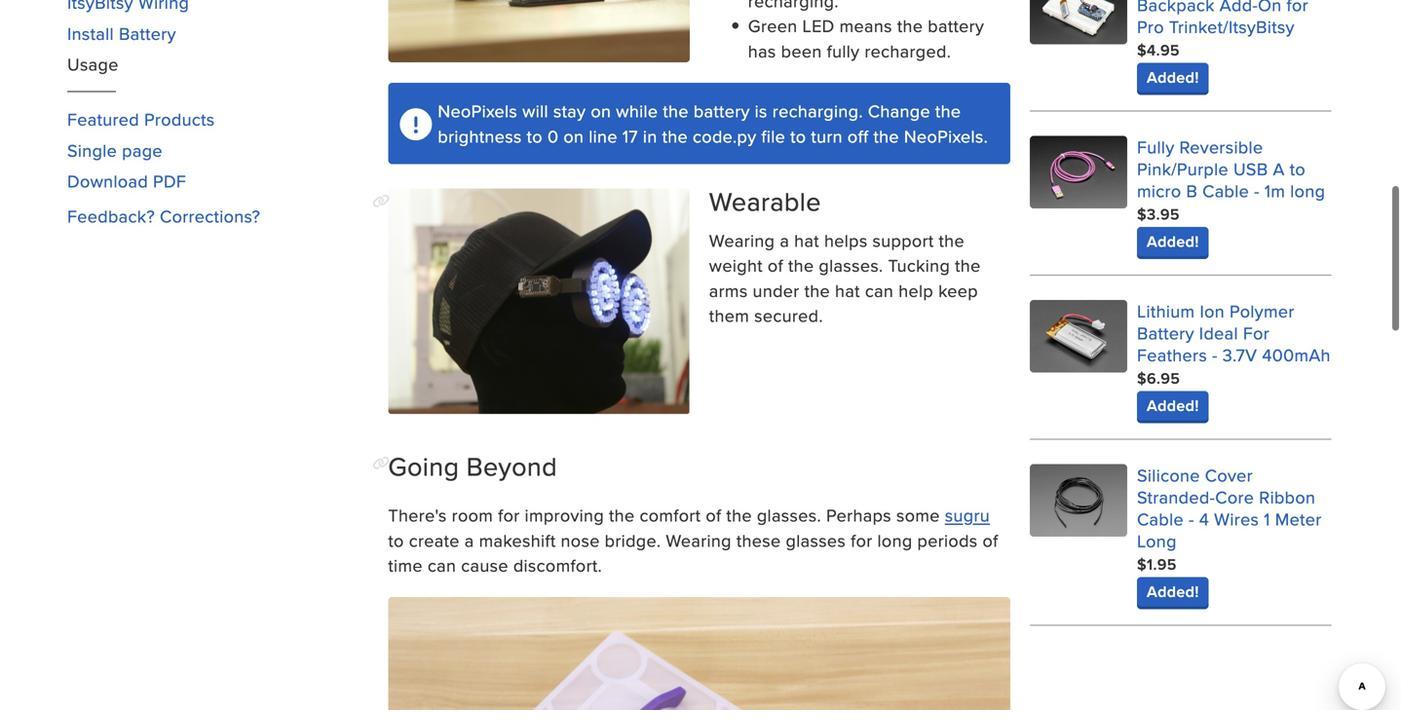 Task type: vqa. For each thing, say whether or not it's contained in the screenshot.
right The To
no



Task type: describe. For each thing, give the bounding box(es) containing it.
1
[[1264, 507, 1270, 531]]

fully
[[827, 38, 860, 63]]

file
[[761, 124, 786, 148]]

line
[[589, 124, 618, 148]]

ribbon
[[1259, 485, 1316, 509]]

neopixels will stay on while the battery is recharging. change the brightness to 0 on line 17 in the code.py file to turn off the neopixels.
[[438, 98, 988, 148]]

lithium ion polymer battery ideal for feathers - 3.7v 400mah $6.95 added!
[[1137, 299, 1331, 417]]

added! link for silicone
[[1137, 577, 1209, 606]]

there's room for improving the comfort of the glasses. perhaps some sugru to create a makeshift nose bridge. wearing these glasses for long periods of time can cause discomfort.
[[388, 503, 998, 578]]

0 horizontal spatial on
[[564, 124, 584, 148]]

image: led_pixels_final-build-wide.jpg element
[[388, 598, 1011, 710]]

stay
[[553, 98, 586, 123]]

$4.95 added!
[[1137, 38, 1199, 89]]

- inside lithium ion polymer battery ideal for feathers - 3.7v 400mah $6.95 added!
[[1212, 342, 1218, 367]]

1 horizontal spatial for
[[851, 528, 873, 553]]

polymer
[[1230, 299, 1295, 323]]

400mah
[[1262, 342, 1331, 367]]

featured products single page download pdf
[[67, 107, 215, 194]]

0
[[548, 124, 559, 148]]

nose
[[561, 528, 600, 553]]

some
[[897, 503, 940, 528]]

- inside silicone cover stranded-core ribbon cable - 4 wires 1 meter long $1.95 added!
[[1189, 507, 1194, 531]]

silicone
[[1137, 463, 1200, 488]]

fully reversible pink/purple usb a to micro b cable - 1m long $3.95 added!
[[1137, 134, 1326, 253]]

lithium ion polymer battery ideal for feathers - 3.7v 400mah link
[[1137, 299, 1331, 367]]

0 horizontal spatial of
[[706, 503, 722, 528]]

cover
[[1205, 463, 1253, 488]]

led_pixels_wear hats.jpg image
[[388, 189, 690, 415]]

$3.95
[[1137, 203, 1180, 225]]

going beyond
[[388, 448, 557, 485]]

added! link for fully
[[1137, 227, 1209, 256]]

silicone cover stranded-core ribbon cable - 4 wires 1 meter long link
[[1137, 463, 1322, 553]]

3.7v
[[1223, 342, 1257, 367]]

to right file
[[790, 124, 806, 148]]

the right while
[[663, 98, 689, 123]]

recharging.
[[773, 98, 863, 123]]

$1.95
[[1137, 553, 1177, 576]]

ideal
[[1199, 320, 1238, 345]]

these
[[737, 528, 781, 553]]

the up tucking
[[939, 228, 965, 253]]

micro
[[1137, 178, 1182, 203]]

sugru
[[945, 503, 990, 528]]

green led means the battery has been fully recharged.
[[748, 13, 984, 63]]

feathers
[[1137, 342, 1207, 367]]

stranded-
[[1137, 485, 1215, 509]]

periods
[[918, 528, 978, 553]]

feedback? corrections?
[[67, 204, 260, 228]]

added! inside $4.95 added!
[[1147, 66, 1199, 89]]

arms
[[709, 278, 748, 303]]

slim lithium ion polymer battery 3.7v 400mah with jst 2-ph connector and short cable image
[[1030, 300, 1127, 373]]

a inside there's room for improving the comfort of the glasses. perhaps some sugru to create a makeshift nose bridge. wearing these glasses for long periods of time can cause discomfort.
[[465, 528, 474, 553]]

to inside fully reversible pink/purple usb a to micro b cable - 1m long $3.95 added!
[[1290, 156, 1306, 181]]

- inside fully reversible pink/purple usb a to micro b cable - 1m long $3.95 added!
[[1254, 178, 1260, 203]]

feedback?
[[67, 204, 155, 228]]

under
[[753, 278, 800, 303]]

download pdf link
[[67, 169, 186, 194]]

usage
[[67, 52, 119, 76]]

while
[[616, 98, 658, 123]]

2 horizontal spatial of
[[983, 528, 998, 553]]

a coiled silicone cover stranded-core ribbon cable - 4 wires 1 meter long image
[[1030, 464, 1127, 537]]

wearing inside wearable wearing a hat helps support the weight of the glasses. tucking the arms under the hat can help keep them secured.
[[709, 228, 775, 253]]

usage link
[[67, 52, 119, 76]]

the down change
[[874, 124, 899, 148]]

code.py
[[693, 124, 757, 148]]

pdf
[[153, 169, 186, 194]]

weight
[[709, 253, 763, 278]]

there's
[[388, 503, 447, 528]]

discomfort.
[[513, 553, 602, 578]]

usb
[[1234, 156, 1268, 181]]

for
[[1243, 320, 1270, 345]]

the up bridge. in the bottom of the page
[[609, 503, 635, 528]]

secured.
[[754, 303, 823, 328]]

led
[[803, 13, 835, 38]]

single
[[67, 138, 117, 163]]

makeshift
[[479, 528, 556, 553]]

1m
[[1265, 178, 1286, 203]]

cause
[[461, 553, 509, 578]]

keep
[[939, 278, 978, 303]]

bridge.
[[605, 528, 661, 553]]

battery inside install battery usage
[[119, 21, 176, 46]]

guide resources element
[[67, 97, 369, 204]]

can inside wearable wearing a hat helps support the weight of the glasses. tucking the arms under the hat can help keep them secured.
[[865, 278, 894, 303]]

link image
[[373, 457, 390, 470]]

download
[[67, 169, 148, 194]]

glasses. inside wearable wearing a hat helps support the weight of the glasses. tucking the arms under the hat can help keep them secured.
[[819, 253, 883, 278]]

the up neopixels.
[[935, 98, 961, 123]]

the up secured.
[[805, 278, 830, 303]]

fully
[[1137, 134, 1175, 159]]

reversible
[[1180, 134, 1263, 159]]

of inside wearable wearing a hat helps support the weight of the glasses. tucking the arms under the hat can help keep them secured.
[[768, 253, 783, 278]]

4
[[1199, 507, 1209, 531]]

featured
[[67, 107, 139, 132]]



Task type: locate. For each thing, give the bounding box(es) containing it.
- left 1m
[[1254, 178, 1260, 203]]

going
[[388, 448, 459, 485]]

battery inside neopixels will stay on while the battery is recharging. change the brightness to 0 on line 17 in the code.py file to turn off the neopixels.
[[694, 98, 750, 123]]

1 vertical spatial cable
[[1137, 507, 1184, 531]]

- left '3.7v'
[[1212, 342, 1218, 367]]

$4.95
[[1137, 38, 1180, 61]]

wearing inside there's room for improving the comfort of the glasses. perhaps some sugru to create a makeshift nose bridge. wearing these glasses for long periods of time can cause discomfort.
[[666, 528, 732, 553]]

b
[[1186, 178, 1198, 203]]

perhaps
[[826, 503, 892, 528]]

to inside there's room for improving the comfort of the glasses. perhaps some sugru to create a makeshift nose bridge. wearing these glasses for long periods of time can cause discomfort.
[[388, 528, 404, 553]]

install
[[67, 21, 114, 46]]

battery inside lithium ion polymer battery ideal for feathers - 3.7v 400mah $6.95 added!
[[1137, 320, 1195, 345]]

long inside fully reversible pink/purple usb a to micro b cable - 1m long $3.95 added!
[[1290, 178, 1326, 203]]

time
[[388, 553, 423, 578]]

1 vertical spatial glasses.
[[757, 503, 821, 528]]

the right in
[[662, 124, 688, 148]]

1 vertical spatial -
[[1212, 342, 1218, 367]]

1 horizontal spatial cable
[[1203, 178, 1249, 203]]

the inside green led means the battery has been fully recharged.
[[897, 13, 923, 38]]

battery right install
[[119, 21, 176, 46]]

for up makeshift
[[498, 503, 520, 528]]

fully reversible pink/purple usb a to micro b cable image
[[1030, 136, 1127, 209]]

0 horizontal spatial cable
[[1137, 507, 1184, 531]]

glasses. up glasses
[[757, 503, 821, 528]]

added! link
[[1137, 63, 1209, 92], [1137, 227, 1209, 256], [1137, 391, 1209, 420], [1137, 577, 1209, 606]]

added! link down $6.95
[[1137, 391, 1209, 420]]

long right 1m
[[1290, 178, 1326, 203]]

the
[[897, 13, 923, 38], [663, 98, 689, 123], [935, 98, 961, 123], [662, 124, 688, 148], [874, 124, 899, 148], [939, 228, 965, 253], [788, 253, 814, 278], [955, 253, 981, 278], [805, 278, 830, 303], [609, 503, 635, 528], [726, 503, 752, 528]]

1 vertical spatial wearing
[[666, 528, 732, 553]]

battery up code.py
[[694, 98, 750, 123]]

cable inside silicone cover stranded-core ribbon cable - 4 wires 1 meter long $1.95 added!
[[1137, 507, 1184, 531]]

-
[[1254, 178, 1260, 203], [1212, 342, 1218, 367], [1189, 507, 1194, 531]]

silicone cover stranded-core ribbon cable - 4 wires 1 meter long $1.95 added!
[[1137, 463, 1322, 603]]

1 horizontal spatial battery
[[928, 13, 984, 38]]

support
[[873, 228, 934, 253]]

0 vertical spatial long
[[1290, 178, 1326, 203]]

1 horizontal spatial hat
[[835, 278, 860, 303]]

a inside wearable wearing a hat helps support the weight of the glasses. tucking the arms under the hat can help keep them secured.
[[780, 228, 790, 253]]

wearable
[[709, 183, 821, 220]]

adafruit liion/lipoly backpack soldered onto a pro trinket, plugged into a solderless breadboard. image
[[1030, 0, 1127, 44]]

0 horizontal spatial a
[[465, 528, 474, 553]]

0 vertical spatial battery
[[119, 21, 176, 46]]

room
[[452, 503, 493, 528]]

of down sugru
[[983, 528, 998, 553]]

0 vertical spatial -
[[1254, 178, 1260, 203]]

to left 0
[[527, 124, 543, 148]]

change
[[868, 98, 931, 123]]

cable right 'b'
[[1203, 178, 1249, 203]]

install battery usage
[[67, 21, 176, 76]]

long down the some
[[878, 528, 913, 553]]

of
[[768, 253, 783, 278], [706, 503, 722, 528], [983, 528, 998, 553]]

added! link down $4.95
[[1137, 63, 1209, 92]]

long
[[1290, 178, 1326, 203], [878, 528, 913, 553]]

1 horizontal spatial battery
[[1137, 320, 1195, 345]]

glasses. down helps
[[819, 253, 883, 278]]

cable
[[1203, 178, 1249, 203], [1137, 507, 1184, 531]]

1 horizontal spatial can
[[865, 278, 894, 303]]

fully reversible pink/purple usb a to micro b cable - 1m long link
[[1137, 134, 1326, 203]]

create
[[409, 528, 460, 553]]

green
[[748, 13, 798, 38]]

0 vertical spatial wearing
[[709, 228, 775, 253]]

can
[[865, 278, 894, 303], [428, 553, 456, 578]]

added! link down $1.95
[[1137, 577, 1209, 606]]

2 vertical spatial -
[[1189, 507, 1194, 531]]

ion
[[1200, 299, 1225, 323]]

to right a
[[1290, 156, 1306, 181]]

1 vertical spatial a
[[465, 528, 474, 553]]

1 horizontal spatial long
[[1290, 178, 1326, 203]]

the up the keep
[[955, 253, 981, 278]]

off
[[848, 124, 869, 148]]

1 added! link from the top
[[1137, 63, 1209, 92]]

0 horizontal spatial for
[[498, 503, 520, 528]]

will
[[522, 98, 549, 123]]

recharged.
[[865, 38, 951, 63]]

can down create
[[428, 553, 456, 578]]

featured products link
[[67, 107, 215, 132]]

a down wearable
[[780, 228, 790, 253]]

added! inside silicone cover stranded-core ribbon cable - 4 wires 1 meter long $1.95 added!
[[1147, 580, 1199, 603]]

the up recharged.
[[897, 13, 923, 38]]

guide pages element
[[67, 0, 369, 86]]

on right 0
[[564, 124, 584, 148]]

improving
[[525, 503, 604, 528]]

turn
[[811, 124, 843, 148]]

battery up recharged.
[[928, 13, 984, 38]]

neopixels
[[438, 98, 518, 123]]

them
[[709, 303, 750, 328]]

help
[[899, 278, 934, 303]]

core
[[1215, 485, 1254, 509]]

long inside there's room for improving the comfort of the glasses. perhaps some sugru to create a makeshift nose bridge. wearing these glasses for long periods of time can cause discomfort.
[[878, 528, 913, 553]]

the up under
[[788, 253, 814, 278]]

wearing up weight at the right
[[709, 228, 775, 253]]

is
[[755, 98, 768, 123]]

cable left the 4
[[1137, 507, 1184, 531]]

can left the help
[[865, 278, 894, 303]]

to
[[527, 124, 543, 148], [790, 124, 806, 148], [1290, 156, 1306, 181], [388, 528, 404, 553]]

single page link
[[67, 138, 163, 163]]

4 added! from the top
[[1147, 580, 1199, 603]]

1 horizontal spatial a
[[780, 228, 790, 253]]

1 vertical spatial can
[[428, 553, 456, 578]]

page
[[122, 138, 163, 163]]

2 added! link from the top
[[1137, 227, 1209, 256]]

2 horizontal spatial -
[[1254, 178, 1260, 203]]

hat left helps
[[794, 228, 819, 253]]

hat
[[794, 228, 819, 253], [835, 278, 860, 303]]

wearable wearing a hat helps support the weight of the glasses. tucking the arms under the hat can help keep them secured.
[[709, 183, 981, 328]]

beyond
[[466, 448, 557, 485]]

added! link down $3.95
[[1137, 227, 1209, 256]]

4 added! link from the top
[[1137, 577, 1209, 606]]

brightness
[[438, 124, 522, 148]]

added! down $1.95
[[1147, 580, 1199, 603]]

glasses.
[[819, 253, 883, 278], [757, 503, 821, 528]]

1 horizontal spatial on
[[591, 98, 611, 123]]

3 added! link from the top
[[1137, 391, 1209, 420]]

0 vertical spatial a
[[780, 228, 790, 253]]

guide navigation element
[[67, 0, 369, 204]]

0 horizontal spatial hat
[[794, 228, 819, 253]]

corrections?
[[160, 204, 260, 228]]

of right comfort
[[706, 503, 722, 528]]

has
[[748, 38, 776, 63]]

1 vertical spatial long
[[878, 528, 913, 553]]

0 vertical spatial hat
[[794, 228, 819, 253]]

products
[[144, 107, 215, 132]]

added! inside lithium ion polymer battery ideal for feathers - 3.7v 400mah $6.95 added!
[[1147, 394, 1199, 417]]

1 vertical spatial hat
[[835, 278, 860, 303]]

added! down $6.95
[[1147, 394, 1199, 417]]

in
[[643, 124, 657, 148]]

install battery link
[[67, 21, 176, 46]]

0 vertical spatial cable
[[1203, 178, 1249, 203]]

0 vertical spatial glasses.
[[819, 253, 883, 278]]

comfort
[[640, 503, 701, 528]]

means
[[840, 13, 893, 38]]

sugru link
[[945, 503, 990, 528]]

to up time
[[388, 528, 404, 553]]

battery up $6.95
[[1137, 320, 1195, 345]]

battery
[[928, 13, 984, 38], [694, 98, 750, 123]]

for down perhaps in the bottom of the page
[[851, 528, 873, 553]]

$6.95
[[1137, 367, 1180, 390]]

wearing down comfort
[[666, 528, 732, 553]]

1 added! from the top
[[1147, 66, 1199, 89]]

on up line on the left top of page
[[591, 98, 611, 123]]

can inside there's room for improving the comfort of the glasses. perhaps some sugru to create a makeshift nose bridge. wearing these glasses for long periods of time can cause discomfort.
[[428, 553, 456, 578]]

2 added! from the top
[[1147, 230, 1199, 253]]

glasses
[[786, 528, 846, 553]]

cable inside fully reversible pink/purple usb a to micro b cable - 1m long $3.95 added!
[[1203, 178, 1249, 203]]

0 horizontal spatial battery
[[119, 21, 176, 46]]

added! down $4.95
[[1147, 66, 1199, 89]]

feedback? corrections? link
[[67, 204, 260, 228]]

- left the 4
[[1189, 507, 1194, 531]]

wires
[[1214, 507, 1259, 531]]

17
[[623, 124, 638, 148]]

on
[[591, 98, 611, 123], [564, 124, 584, 148]]

helps
[[824, 228, 868, 253]]

1 horizontal spatial -
[[1212, 342, 1218, 367]]

a
[[1273, 156, 1285, 181]]

neopixels.
[[904, 124, 988, 148]]

pink/purple
[[1137, 156, 1229, 181]]

hat down helps
[[835, 278, 860, 303]]

battery inside green led means the battery has been fully recharged.
[[928, 13, 984, 38]]

a down room at the left bottom of page
[[465, 528, 474, 553]]

0 vertical spatial battery
[[928, 13, 984, 38]]

the up these
[[726, 503, 752, 528]]

1 vertical spatial battery
[[694, 98, 750, 123]]

added! link for lithium
[[1137, 391, 1209, 420]]

meter
[[1275, 507, 1322, 531]]

been
[[781, 38, 822, 63]]

1 vertical spatial battery
[[1137, 320, 1195, 345]]

0 vertical spatial can
[[865, 278, 894, 303]]

of up under
[[768, 253, 783, 278]]

tucking
[[888, 253, 950, 278]]

added! inside fully reversible pink/purple usb a to micro b cable - 1m long $3.95 added!
[[1147, 230, 1199, 253]]

wearing
[[709, 228, 775, 253], [666, 528, 732, 553]]

3 added! from the top
[[1147, 394, 1199, 417]]

added!
[[1147, 66, 1199, 89], [1147, 230, 1199, 253], [1147, 394, 1199, 417], [1147, 580, 1199, 603]]

for
[[498, 503, 520, 528], [851, 528, 873, 553]]

0 horizontal spatial -
[[1189, 507, 1194, 531]]

0 horizontal spatial battery
[[694, 98, 750, 123]]

0 horizontal spatial long
[[878, 528, 913, 553]]

1 horizontal spatial of
[[768, 253, 783, 278]]

long
[[1137, 528, 1177, 553]]

added! down $3.95
[[1147, 230, 1199, 253]]

link image
[[373, 194, 390, 208]]

glasses. inside there's room for improving the comfort of the glasses. perhaps some sugru to create a makeshift nose bridge. wearing these glasses for long periods of time can cause discomfort.
[[757, 503, 821, 528]]

0 horizontal spatial can
[[428, 553, 456, 578]]



